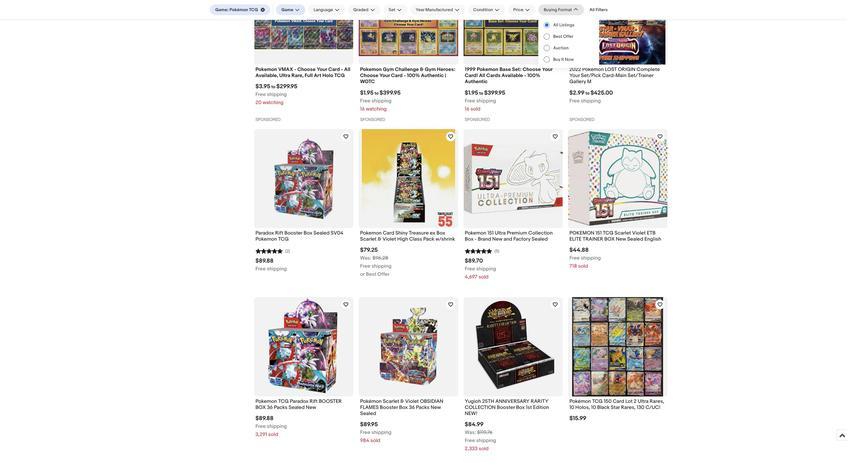 Task type: vqa. For each thing, say whether or not it's contained in the screenshot.
leftmost 5 out of 5 stars image
yes



Task type: locate. For each thing, give the bounding box(es) containing it.
free up 984
[[360, 430, 371, 436]]

tcg right the pokemon on the right of page
[[604, 230, 614, 237]]

choose
[[298, 66, 316, 73], [523, 66, 541, 73], [360, 72, 379, 79]]

pokémon inside 'pokémon tcg 150 card lot 2 ultra rares, 10 holos, 10 black star rares, 130 c/uc!'
[[570, 399, 592, 405]]

pokémon inside pokémon scarlet & violet obsidian flames booster box 36 packs new sealed
[[360, 399, 382, 405]]

card left lot
[[613, 399, 625, 405]]

watching for $3.95
[[263, 100, 284, 106]]

gym left the heroes:
[[425, 66, 436, 73]]

2 horizontal spatial choose
[[523, 66, 541, 73]]

box right ex
[[437, 230, 446, 237]]

your down buy it now link
[[543, 66, 553, 73]]

scarlet inside pokémon scarlet & violet obsidian flames booster box 36 packs new sealed
[[383, 399, 400, 405]]

5 out of 5 stars image up the $89.70
[[465, 248, 492, 254]]

shipping inside $89.70 free shipping 4,697 sold
[[477, 266, 497, 273]]

-
[[295, 66, 297, 73], [341, 66, 343, 73], [404, 72, 406, 79], [525, 72, 527, 79], [475, 236, 477, 243]]

booster up (2)
[[285, 230, 303, 237]]

0 vertical spatial offer
[[564, 34, 574, 39]]

$425.00
[[591, 90, 614, 96]]

treasure
[[409, 230, 429, 237]]

& inside pokemon gym challenge & gym heroes: choose your card - 100% authentic | wotc
[[420, 66, 424, 73]]

card right wotc
[[391, 72, 403, 79]]

1999 pokemon base set: choose your card! all cards available - 100% authentic image
[[464, 0, 563, 56]]

2 $399.95 from the left
[[485, 90, 506, 96]]

box
[[605, 236, 615, 243], [256, 405, 266, 411]]

1 horizontal spatial &
[[401, 399, 404, 405]]

0 horizontal spatial 100%
[[407, 72, 420, 79]]

1 vertical spatial &
[[378, 236, 382, 243]]

authentic down 1999
[[465, 79, 488, 85]]

was: inside $84.99 was: $119.76 free shipping 2,333 sold
[[465, 430, 477, 436]]

2 151 from the left
[[596, 230, 602, 237]]

game: pokémon tcg link
[[210, 4, 270, 15]]

2 vertical spatial &
[[401, 399, 404, 405]]

2 16 from the left
[[465, 106, 470, 112]]

0 horizontal spatial gym
[[383, 66, 394, 73]]

& right challenge
[[420, 66, 424, 73]]

(5) link
[[465, 248, 500, 254]]

1 horizontal spatial authentic
[[465, 79, 488, 85]]

sponsored down 20
[[256, 117, 281, 122]]

0 vertical spatial best
[[554, 34, 563, 39]]

sold right 3,291
[[269, 432, 278, 438]]

tcg inside 'pokémon tcg 150 card lot 2 ultra rares, 10 holos, 10 black star rares, 130 c/uc!'
[[593, 399, 603, 405]]

0 horizontal spatial 10
[[570, 405, 575, 411]]

16 inside $1.95 to $399.95 free shipping 16 sold
[[465, 106, 470, 112]]

0 vertical spatial ultra
[[280, 72, 291, 79]]

shipping
[[267, 92, 287, 98], [372, 98, 392, 104], [477, 98, 497, 104], [581, 98, 601, 104], [581, 255, 601, 262], [372, 263, 392, 270], [267, 266, 287, 273], [477, 266, 497, 273], [267, 424, 287, 430], [372, 430, 392, 436], [477, 438, 497, 445]]

0 horizontal spatial $1.95
[[360, 90, 374, 96]]

1 vertical spatial paradox
[[290, 399, 309, 405]]

pokemon up $89.88 free shipping 3,291 sold
[[256, 399, 277, 405]]

0 horizontal spatial was:
[[360, 255, 372, 262]]

your inside 1999 pokemon base set: choose your card! all cards available - 100% authentic
[[543, 66, 553, 73]]

all right holo
[[345, 66, 351, 73]]

$89.88
[[256, 258, 274, 265], [256, 416, 274, 423]]

sealed inside pokemon tcg paradox rift booster box 36 packs sealed new
[[289, 405, 305, 411]]

rift
[[275, 230, 284, 237], [310, 399, 318, 405]]

1 sponsored from the left
[[256, 117, 281, 122]]

to inside $1.95 to $399.95 free shipping 16 watching
[[375, 91, 379, 96]]

yugioh 25th anniversary rarity collection booster box 1st edition new! image
[[465, 298, 562, 397]]

5 out of 5 stars image for $89.88
[[256, 248, 283, 254]]

16 down wotc
[[360, 106, 365, 112]]

$89.88 inside $89.88 free shipping 3,291 sold
[[256, 416, 274, 423]]

$89.70 free shipping 4,697 sold
[[465, 258, 497, 281]]

0 horizontal spatial box
[[256, 405, 266, 411]]

1 36 from the left
[[267, 405, 273, 411]]

or
[[360, 272, 365, 278]]

pokemon up wotc
[[360, 66, 382, 73]]

watching inside $1.95 to $399.95 free shipping 16 watching
[[366, 106, 387, 112]]

free inside $3.95 to $299.95 free shipping 20 watching
[[256, 92, 266, 98]]

1 $399.95 from the left
[[380, 90, 401, 96]]

16
[[360, 106, 365, 112], [465, 106, 470, 112]]

shipping down '(2)' link
[[267, 266, 287, 273]]

booster
[[285, 230, 303, 237], [380, 405, 398, 411], [497, 405, 515, 411]]

1 horizontal spatial paradox
[[290, 399, 309, 405]]

$15.99
[[570, 416, 587, 423]]

shipping down $44.88
[[581, 255, 601, 262]]

1 horizontal spatial pokémon
[[360, 399, 382, 405]]

to inside '$2.99 to $425.00 free shipping'
[[586, 91, 590, 96]]

booster right flames
[[380, 405, 398, 411]]

box left sv04
[[304, 230, 313, 237]]

to for $3.95 to $299.95 free shipping 20 watching
[[272, 84, 276, 90]]

1 packs from the left
[[274, 405, 288, 411]]

$399.95 down cards
[[485, 90, 506, 96]]

3 sponsored from the left
[[465, 117, 490, 122]]

tap to watch item - pokemon tcg paradox rift booster box 36 packs sealed new image
[[342, 300, 351, 310]]

$1.95 inside $1.95 to $399.95 free shipping 16 sold
[[465, 90, 479, 96]]

1 horizontal spatial was:
[[465, 430, 477, 436]]

choose inside pokemon gym challenge & gym heroes: choose your card - 100% authentic | wotc
[[360, 72, 379, 79]]

tap to watch item - pokemon 151 tcg scarlet violet etb elite trainer box new sealed english image
[[656, 132, 665, 141]]

free inside $1.95 to $399.95 free shipping 16 watching
[[360, 98, 371, 104]]

$1.95 for $1.95 to $399.95 free shipping 16 sold
[[465, 90, 479, 96]]

2 sponsored from the left
[[360, 117, 386, 122]]

paradox
[[256, 230, 274, 237], [290, 399, 309, 405]]

$44.88
[[570, 247, 589, 254]]

$1.95
[[360, 90, 374, 96], [465, 90, 479, 96]]

1 100% from the left
[[407, 72, 420, 79]]

$299.95
[[277, 83, 298, 90]]

$399.95 down the pokemon gym challenge & gym heroes: choose your card - 100% authentic | wotc 'link'
[[380, 90, 401, 96]]

pokemon up $79.25
[[360, 230, 382, 237]]

all filters button
[[587, 4, 611, 15]]

5 out of 5 stars image for $89.70
[[465, 248, 492, 254]]

free inside $1.95 to $399.95 free shipping 16 sold
[[465, 98, 476, 104]]

1 horizontal spatial booster
[[380, 405, 398, 411]]

tcg inside the paradox rift booster box sealed sv04 pokemon tcg
[[278, 236, 289, 243]]

authentic inside 1999 pokemon base set: choose your card! all cards available - 100% authentic
[[465, 79, 488, 85]]

1 5 out of 5 stars image from the left
[[256, 248, 283, 254]]

$399.95 for $1.95 to $399.95 free shipping 16 watching
[[380, 90, 401, 96]]

sold inside $89.88 free shipping 3,291 sold
[[269, 432, 278, 438]]

sold right 2,333
[[479, 446, 489, 453]]

1999
[[465, 66, 476, 73]]

0 horizontal spatial packs
[[274, 405, 288, 411]]

c/uc!
[[646, 405, 661, 411]]

2 horizontal spatial &
[[420, 66, 424, 73]]

scarlet right flames
[[383, 399, 400, 405]]

all inside the all filters button
[[590, 7, 595, 13]]

free inside $89.88 free shipping
[[256, 266, 266, 273]]

0 horizontal spatial scarlet
[[360, 236, 377, 243]]

36 up $89.88 free shipping 3,291 sold
[[267, 405, 273, 411]]

your left "m"
[[570, 72, 580, 79]]

1 horizontal spatial watching
[[366, 106, 387, 112]]

booster right 25th
[[497, 405, 515, 411]]

1 horizontal spatial 5 out of 5 stars image
[[465, 248, 492, 254]]

1st
[[526, 405, 532, 411]]

0 horizontal spatial rift
[[275, 230, 284, 237]]

rares,
[[650, 399, 665, 405], [622, 405, 636, 411]]

- inside the pokemon 151 ultra premium collection box - brand new and factory sealed
[[475, 236, 477, 243]]

rift up '(2)' link
[[275, 230, 284, 237]]

new inside pokémon scarlet & violet obsidian flames booster box 36 packs new sealed
[[431, 405, 441, 411]]

box left "obsidian"
[[399, 405, 408, 411]]

box
[[304, 230, 313, 237], [437, 230, 446, 237], [465, 236, 474, 243], [399, 405, 408, 411], [517, 405, 525, 411]]

1 horizontal spatial $399.95
[[485, 90, 506, 96]]

2 5 out of 5 stars image from the left
[[465, 248, 492, 254]]

free up 4,697
[[465, 266, 476, 273]]

best inside $79.25 was: $96.28 free shipping or best offer
[[366, 272, 377, 278]]

offer down $96.28
[[378, 272, 390, 278]]

shipping down $299.95
[[267, 92, 287, 98]]

1 $1.95 from the left
[[360, 90, 374, 96]]

tcg right game:
[[249, 7, 258, 13]]

gym
[[383, 66, 394, 73], [425, 66, 436, 73]]

sold right 718
[[579, 263, 589, 270]]

paradox rift booster box sealed sv04 pokemon tcg image
[[254, 129, 354, 228]]

0 horizontal spatial choose
[[298, 66, 316, 73]]

ultra up $299.95
[[280, 72, 291, 79]]

yugioh 25th anniversary rarity collection booster box 1st edition new! link
[[465, 399, 562, 419]]

free up 2,333
[[465, 438, 476, 445]]

shipping down "$119.76"
[[477, 438, 497, 445]]

pokémon
[[230, 7, 248, 13], [360, 399, 382, 405], [570, 399, 592, 405]]

violet left etb
[[633, 230, 646, 237]]

watching down wotc
[[366, 106, 387, 112]]

sold right 984
[[371, 438, 381, 445]]

2 horizontal spatial scarlet
[[615, 230, 632, 237]]

set/trainer
[[628, 72, 654, 79]]

rare,
[[292, 72, 304, 79]]

2 horizontal spatial violet
[[633, 230, 646, 237]]

sold inside $44.88 free shipping 718 sold
[[579, 263, 589, 270]]

$399.95 inside $1.95 to $399.95 free shipping 16 sold
[[485, 90, 506, 96]]

pokemon 151 tcg scarlet violet etb elite trainer box new sealed english link
[[570, 230, 667, 245]]

box inside the paradox rift booster box sealed sv04 pokemon tcg
[[304, 230, 313, 237]]

1 horizontal spatial 10
[[592, 405, 597, 411]]

tap to watch item - pokémon tcg 150 card lot 2 ultra rares, 10 holos, 10 black star rares, 130 c/uc! image
[[656, 300, 665, 310]]

1 151 from the left
[[488, 230, 494, 237]]

best right or
[[366, 272, 377, 278]]

tcg up $89.88 free shipping 3,291 sold
[[278, 399, 289, 405]]

pokémon right game:
[[230, 7, 248, 13]]

rift left booster
[[310, 399, 318, 405]]

$399.95 inside $1.95 to $399.95 free shipping 16 watching
[[380, 90, 401, 96]]

best
[[554, 34, 563, 39], [366, 272, 377, 278]]

151 left and
[[488, 230, 494, 237]]

sold inside $89.95 free shipping 984 sold
[[371, 438, 381, 445]]

1 horizontal spatial box
[[605, 236, 615, 243]]

pokémon up $15.99
[[570, 399, 592, 405]]

available,
[[256, 72, 278, 79]]

& left "obsidian"
[[401, 399, 404, 405]]

to down 1999 pokemon base set: choose your card! all cards available - 100% authentic
[[480, 91, 484, 96]]

sponsored for $1.95 to $399.95 free shipping 16 watching
[[360, 117, 386, 122]]

$96.28
[[373, 255, 389, 262]]

sealed inside the paradox rift booster box sealed sv04 pokemon tcg
[[314, 230, 330, 237]]

box inside yugioh 25th anniversary rarity collection booster box 1st edition new!
[[517, 405, 525, 411]]

1 vertical spatial ultra
[[495, 230, 506, 237]]

free down card!
[[465, 98, 476, 104]]

shipping down the $89.70
[[477, 266, 497, 273]]

1 horizontal spatial 36
[[409, 405, 415, 411]]

16 for $1.95 to $399.95 free shipping 16 watching
[[360, 106, 365, 112]]

was:
[[360, 255, 372, 262], [465, 430, 477, 436]]

pokemon up "m"
[[583, 66, 604, 73]]

1 horizontal spatial rift
[[310, 399, 318, 405]]

0 horizontal spatial 5 out of 5 stars image
[[256, 248, 283, 254]]

shipping down $96.28
[[372, 263, 392, 270]]

your right wotc
[[380, 72, 390, 79]]

0 vertical spatial &
[[420, 66, 424, 73]]

authentic left |
[[421, 72, 444, 79]]

2 $89.88 from the top
[[256, 416, 274, 423]]

$1.95 inside $1.95 to $399.95 free shipping 16 watching
[[360, 90, 374, 96]]

1 vertical spatial offer
[[378, 272, 390, 278]]

0 horizontal spatial best
[[366, 272, 377, 278]]

free down '(2)' link
[[256, 266, 266, 273]]

free up or
[[360, 263, 371, 270]]

sponsored down '$2.99 to $425.00 free shipping'
[[570, 117, 595, 122]]

origin
[[618, 66, 636, 73]]

paradox rift booster box sealed sv04 pokemon tcg
[[256, 230, 344, 243]]

0 horizontal spatial pokémon
[[230, 7, 248, 13]]

1 vertical spatial was:
[[465, 430, 477, 436]]

5 out of 5 stars image
[[256, 248, 283, 254], [465, 248, 492, 254]]

booster
[[319, 399, 342, 405]]

10 left holos,
[[570, 405, 575, 411]]

1 horizontal spatial ultra
[[495, 230, 506, 237]]

shipping down $425.00 on the top right
[[581, 98, 601, 104]]

to inside $1.95 to $399.95 free shipping 16 sold
[[480, 91, 484, 96]]

2 horizontal spatial pokémon
[[570, 399, 592, 405]]

pokemon up the "$3.95"
[[256, 66, 277, 73]]

pokemon vmax - choose your card - all available, ultra rare, full art holo tcg image
[[254, 0, 354, 49]]

free up 3,291
[[256, 424, 266, 430]]

condition button
[[468, 4, 506, 15]]

set
[[389, 7, 396, 13]]

box left 1st
[[517, 405, 525, 411]]

shipping up 3,291
[[267, 424, 287, 430]]

all inside 1999 pokemon base set: choose your card! all cards available - 100% authentic
[[480, 72, 486, 79]]

card right art
[[329, 66, 340, 73]]

rares, right 130
[[650, 399, 665, 405]]

1 vertical spatial rift
[[310, 399, 318, 405]]

0 vertical spatial box
[[605, 236, 615, 243]]

0 vertical spatial paradox
[[256, 230, 274, 237]]

ultra right "2"
[[638, 399, 649, 405]]

16 inside $1.95 to $399.95 free shipping 16 watching
[[360, 106, 365, 112]]

pokemon card shiny treasure ex box scarlet & violet high class pack w/shrink image
[[362, 129, 455, 228]]

1 horizontal spatial packs
[[416, 405, 430, 411]]

to for $1.95 to $399.95 free shipping 16 sold
[[480, 91, 484, 96]]

2 vertical spatial ultra
[[638, 399, 649, 405]]

$1.95 to $399.95 free shipping 16 sold
[[465, 90, 506, 112]]

2 packs from the left
[[416, 405, 430, 411]]

all
[[590, 7, 595, 13], [554, 22, 559, 28], [345, 66, 351, 73], [480, 72, 486, 79]]

100% right the set:
[[528, 72, 541, 79]]

condition
[[474, 7, 493, 13]]

was: down the $84.99
[[465, 430, 477, 436]]

1 horizontal spatial 100%
[[528, 72, 541, 79]]

sponsored down $1.95 to $399.95 free shipping 16 watching
[[360, 117, 386, 122]]

$1.95 down wotc
[[360, 90, 374, 96]]

box inside pokemon 151 tcg scarlet violet etb elite trainer box new sealed english
[[605, 236, 615, 243]]

booster inside yugioh 25th anniversary rarity collection booster box 1st edition new!
[[497, 405, 515, 411]]

1 horizontal spatial scarlet
[[383, 399, 400, 405]]

2 horizontal spatial ultra
[[638, 399, 649, 405]]

gallery
[[570, 79, 587, 85]]

$1.95 for $1.95 to $399.95 free shipping 16 watching
[[360, 90, 374, 96]]

gym left challenge
[[383, 66, 394, 73]]

0 horizontal spatial offer
[[378, 272, 390, 278]]

0 horizontal spatial 36
[[267, 405, 273, 411]]

was: down $79.25
[[360, 255, 372, 262]]

buy it now
[[554, 57, 574, 62]]

pokemon 151 tcg scarlet violet etb elite trainer box new sealed english image
[[569, 131, 668, 226]]

best up auction
[[554, 34, 563, 39]]

0 horizontal spatial violet
[[383, 236, 397, 243]]

0 vertical spatial rift
[[275, 230, 284, 237]]

$3.95 to $299.95 free shipping 20 watching
[[256, 83, 298, 106]]

1 horizontal spatial $1.95
[[465, 90, 479, 96]]

scarlet left etb
[[615, 230, 632, 237]]

151 right the pokemon on the right of page
[[596, 230, 602, 237]]

shipping down wotc
[[372, 98, 392, 104]]

tcg
[[249, 7, 258, 13], [335, 72, 345, 79], [604, 230, 614, 237], [278, 236, 289, 243], [278, 399, 289, 405], [593, 399, 603, 405]]

box left brand
[[465, 236, 474, 243]]

1 horizontal spatial violet
[[406, 399, 419, 405]]

buy
[[554, 57, 561, 62]]

2 $1.95 from the left
[[465, 90, 479, 96]]

all inside "pokemon vmax - choose your card - all available, ultra rare, full art holo tcg"
[[345, 66, 351, 73]]

language
[[314, 7, 333, 13]]

1 16 from the left
[[360, 106, 365, 112]]

pokémon inside game: pokémon tcg 'link'
[[230, 7, 248, 13]]

auction link
[[539, 42, 600, 54]]

violet left high
[[383, 236, 397, 243]]

new inside pokemon tcg paradox rift booster box 36 packs sealed new
[[306, 405, 316, 411]]

0 horizontal spatial authentic
[[421, 72, 444, 79]]

free down wotc
[[360, 98, 371, 104]]

was: for $84.99
[[465, 430, 477, 436]]

box inside the pokemon 151 ultra premium collection box - brand new and factory sealed
[[465, 236, 474, 243]]

$89.95
[[360, 422, 378, 429]]

16 down card!
[[465, 106, 470, 112]]

box up $89.88 free shipping 3,291 sold
[[256, 405, 266, 411]]

box inside pokémon scarlet & violet obsidian flames booster box 36 packs new sealed
[[399, 405, 408, 411]]

free inside $44.88 free shipping 718 sold
[[570, 255, 580, 262]]

1 $89.88 from the top
[[256, 258, 274, 265]]

free up 718
[[570, 255, 580, 262]]

shipping down cards
[[477, 98, 497, 104]]

100% left |
[[407, 72, 420, 79]]

sold for $89.88
[[269, 432, 278, 438]]

0 horizontal spatial &
[[378, 236, 382, 243]]

1 gym from the left
[[383, 66, 394, 73]]

0 horizontal spatial ultra
[[280, 72, 291, 79]]

1 horizontal spatial choose
[[360, 72, 379, 79]]

0 horizontal spatial $399.95
[[380, 90, 401, 96]]

sold right 4,697
[[479, 274, 489, 281]]

sold down card!
[[471, 106, 481, 112]]

your
[[317, 66, 328, 73], [543, 66, 553, 73], [380, 72, 390, 79], [570, 72, 580, 79]]

sold
[[471, 106, 481, 112], [579, 263, 589, 270], [479, 274, 489, 281], [269, 432, 278, 438], [371, 438, 381, 445], [479, 446, 489, 453]]

0 horizontal spatial watching
[[263, 100, 284, 106]]

shipping inside $44.88 free shipping 718 sold
[[581, 255, 601, 262]]

year manufactured button
[[411, 4, 466, 15]]

scarlet up $79.25
[[360, 236, 377, 243]]

1 horizontal spatial 151
[[596, 230, 602, 237]]

to for $1.95 to $399.95 free shipping 16 watching
[[375, 91, 379, 96]]

ultra inside "pokemon vmax - choose your card - all available, ultra rare, full art holo tcg"
[[280, 72, 291, 79]]

sealed
[[314, 230, 330, 237], [532, 236, 548, 243], [628, 236, 644, 243], [289, 405, 305, 411], [360, 411, 377, 417]]

2022 pokemon lost origin complete your set/pick card-main set/trainer gallery m image
[[570, 0, 666, 65]]

36 left "obsidian"
[[409, 405, 415, 411]]

shipping inside $1.95 to $399.95 free shipping 16 watching
[[372, 98, 392, 104]]

pokémon for pokémon tcg 150 card lot 2 ultra rares, 10 holos, 10 black star rares, 130 c/uc!
[[570, 399, 592, 405]]

$84.99 was: $119.76 free shipping 2,333 sold
[[465, 422, 497, 453]]

1 horizontal spatial gym
[[425, 66, 436, 73]]

language button
[[308, 4, 346, 15]]

free down the "$3.95"
[[256, 92, 266, 98]]

0 horizontal spatial 16
[[360, 106, 365, 112]]

1 vertical spatial box
[[256, 405, 266, 411]]

to
[[272, 84, 276, 90], [375, 91, 379, 96], [480, 91, 484, 96], [586, 91, 590, 96]]

5 out of 5 stars image up $89.88 free shipping
[[256, 248, 283, 254]]

game
[[282, 7, 294, 13]]

pokemon tcg paradox rift booster box 36 packs sealed new image
[[268, 298, 340, 397]]

1 vertical spatial $89.88
[[256, 416, 274, 423]]

151 inside the pokemon 151 ultra premium collection box - brand new and factory sealed
[[488, 230, 494, 237]]

151 inside pokemon 151 tcg scarlet violet etb elite trainer box new sealed english
[[596, 230, 602, 237]]

1 vertical spatial best
[[366, 272, 377, 278]]

1 horizontal spatial offer
[[564, 34, 574, 39]]

shipping inside $84.99 was: $119.76 free shipping 2,333 sold
[[477, 438, 497, 445]]

black
[[598, 405, 610, 411]]

0 vertical spatial was:
[[360, 255, 372, 262]]

pokemon right 1999
[[477, 66, 499, 73]]

shipping down the $89.95
[[372, 430, 392, 436]]

2 100% from the left
[[528, 72, 541, 79]]

edition
[[534, 405, 550, 411]]

paradox rift booster box sealed sv04 pokemon tcg link
[[256, 230, 352, 245]]

paradox up '(2)' link
[[256, 230, 274, 237]]

tcg inside "pokemon vmax - choose your card - all available, ultra rare, full art holo tcg"
[[335, 72, 345, 79]]

2 horizontal spatial booster
[[497, 405, 515, 411]]

sealed inside the pokemon 151 ultra premium collection box - brand new and factory sealed
[[532, 236, 548, 243]]

10 left black
[[592, 405, 597, 411]]

authentic inside pokemon gym challenge & gym heroes: choose your card - 100% authentic | wotc
[[421, 72, 444, 79]]

$3.95
[[256, 83, 271, 90]]

best offer link
[[539, 31, 600, 42]]

challenge
[[395, 66, 419, 73]]

violet left "obsidian"
[[406, 399, 419, 405]]

0 horizontal spatial booster
[[285, 230, 303, 237]]

pokemon
[[256, 66, 277, 73], [360, 66, 382, 73], [477, 66, 499, 73], [583, 66, 604, 73], [360, 230, 382, 237], [465, 230, 487, 237], [256, 236, 277, 243], [256, 399, 277, 405]]

2 36 from the left
[[409, 405, 415, 411]]

sealed inside pokemon 151 tcg scarlet violet etb elite trainer box new sealed english
[[628, 236, 644, 243]]

ultra left the premium
[[495, 230, 506, 237]]

now
[[566, 57, 574, 62]]

$89.88 down '(2)' link
[[256, 258, 274, 265]]

0 horizontal spatial 151
[[488, 230, 494, 237]]

0 vertical spatial $89.88
[[256, 258, 274, 265]]

1 horizontal spatial 16
[[465, 106, 470, 112]]

$119.76
[[478, 430, 493, 436]]

$2.99 to $425.00 free shipping
[[570, 90, 614, 104]]

0 horizontal spatial paradox
[[256, 230, 274, 237]]

card left the shiny
[[383, 230, 395, 237]]

sold for $89.95
[[371, 438, 381, 445]]

151
[[488, 230, 494, 237], [596, 230, 602, 237]]



Task type: describe. For each thing, give the bounding box(es) containing it.
- inside 1999 pokemon base set: choose your card! all cards available - 100% authentic
[[525, 72, 527, 79]]

2022 pokemon lost origin complete your set/pick card-main set/trainer gallery m
[[570, 66, 661, 85]]

tap to watch item - pokemon card shiny treasure ex box scarlet & violet high class pack w/shrink image
[[446, 132, 456, 141]]

shipping inside '$2.99 to $425.00 free shipping'
[[581, 98, 601, 104]]

packs inside pokémon scarlet & violet obsidian flames booster box 36 packs new sealed
[[416, 405, 430, 411]]

1 horizontal spatial best
[[554, 34, 563, 39]]

violet inside pokemon card shiny treasure ex box scarlet & violet high class pack w/shrink
[[383, 236, 397, 243]]

rarity
[[531, 399, 549, 405]]

& inside pokémon scarlet & violet obsidian flames booster box 36 packs new sealed
[[401, 399, 404, 405]]

pokémon tcg 150 card lot 2 ultra rares, 10 holos, 10 black star rares, 130 c/uc! link
[[570, 399, 667, 413]]

price button
[[508, 4, 536, 15]]

shipping inside $1.95 to $399.95 free shipping 16 sold
[[477, 98, 497, 104]]

cards
[[487, 72, 501, 79]]

best offer
[[554, 34, 574, 39]]

main
[[616, 72, 627, 79]]

booster inside pokémon scarlet & violet obsidian flames booster box 36 packs new sealed
[[380, 405, 398, 411]]

tcg inside pokemon tcg paradox rift booster box 36 packs sealed new
[[278, 399, 289, 405]]

pokemon inside 2022 pokemon lost origin complete your set/pick card-main set/trainer gallery m
[[583, 66, 604, 73]]

all filters
[[590, 7, 608, 13]]

pokemon vmax - choose your card - all available, ultra rare, full art holo tcg
[[256, 66, 351, 79]]

shiny
[[396, 230, 408, 237]]

violet inside pokémon scarlet & violet obsidian flames booster box 36 packs new sealed
[[406, 399, 419, 405]]

card inside "pokemon vmax - choose your card - all available, ultra rare, full art holo tcg"
[[329, 66, 340, 73]]

4,697
[[465, 274, 478, 281]]

25th
[[483, 399, 495, 405]]

$89.95 free shipping 984 sold
[[360, 422, 392, 445]]

1 10 from the left
[[570, 405, 575, 411]]

shipping inside $89.88 free shipping 3,291 sold
[[267, 424, 287, 430]]

offer inside $79.25 was: $96.28 free shipping or best offer
[[378, 272, 390, 278]]

new!
[[465, 411, 478, 417]]

sponsored for $3.95 to $299.95 free shipping 20 watching
[[256, 117, 281, 122]]

pokemon inside pokemon card shiny treasure ex box scarlet & violet high class pack w/shrink
[[360, 230, 382, 237]]

pokemon card shiny treasure ex box scarlet & violet high class pack w/shrink link
[[360, 230, 457, 245]]

listings
[[560, 22, 575, 28]]

tap to watch item - yugioh 25th anniversary rarity collection booster box 1st edition new! image
[[551, 300, 561, 310]]

game: pokémon tcg
[[215, 7, 258, 13]]

sv04
[[331, 230, 344, 237]]

tap to watch item - pokémon scarlet & violet obsidian flames booster box 36 packs new sealed image
[[446, 300, 456, 310]]

tcg inside pokemon 151 tcg scarlet violet etb elite trainer box new sealed english
[[604, 230, 614, 237]]

2
[[634, 399, 637, 405]]

20
[[256, 100, 262, 106]]

$399.95 for $1.95 to $399.95 free shipping 16 sold
[[485, 90, 506, 96]]

pokémon scarlet & violet obsidian flames booster box 36 packs new sealed image
[[359, 298, 458, 397]]

pokémon tcg 150 card lot 2 ultra rares, 10 holos, 10 black star rares, 130 c/uc!
[[570, 399, 665, 411]]

brand
[[478, 236, 492, 243]]

game button
[[276, 4, 306, 15]]

collection
[[529, 230, 553, 237]]

shipping inside $89.88 free shipping
[[267, 266, 287, 273]]

factory
[[514, 236, 531, 243]]

free inside $89.88 free shipping 3,291 sold
[[256, 424, 266, 430]]

$79.25
[[360, 247, 378, 254]]

all listings link
[[539, 19, 600, 31]]

watching for $1.95
[[366, 106, 387, 112]]

card inside pokemon card shiny treasure ex box scarlet & violet high class pack w/shrink
[[383, 230, 395, 237]]

ultra inside the pokemon 151 ultra premium collection box - brand new and factory sealed
[[495, 230, 506, 237]]

pokemon tcg paradox rift booster box 36 packs sealed new link
[[256, 399, 352, 413]]

scarlet inside pokemon 151 tcg scarlet violet etb elite trainer box new sealed english
[[615, 230, 632, 237]]

pokémon scarlet & violet obsidian flames booster box 36 packs new sealed link
[[360, 399, 457, 419]]

sponsored for $1.95 to $399.95 free shipping 16 sold
[[465, 117, 490, 122]]

$44.88 free shipping 718 sold
[[570, 247, 601, 270]]

16 for $1.95 to $399.95 free shipping 16 sold
[[465, 106, 470, 112]]

art
[[314, 72, 322, 79]]

set:
[[513, 66, 522, 73]]

pokemon inside the paradox rift booster box sealed sv04 pokemon tcg
[[256, 236, 277, 243]]

free inside $89.95 free shipping 984 sold
[[360, 430, 371, 436]]

paradox inside pokemon tcg paradox rift booster box 36 packs sealed new
[[290, 399, 309, 405]]

lot
[[626, 399, 633, 405]]

0 horizontal spatial rares,
[[622, 405, 636, 411]]

pokemon inside the pokemon 151 ultra premium collection box - brand new and factory sealed
[[465, 230, 487, 237]]

pokemon gym challenge & gym heroes: choose your card - 100% authentic | wotc link
[[360, 66, 457, 87]]

choose inside 1999 pokemon base set: choose your card! all cards available - 100% authentic
[[523, 66, 541, 73]]

new inside the pokemon 151 ultra premium collection box - brand new and factory sealed
[[493, 236, 503, 243]]

(5)
[[495, 249, 500, 254]]

scarlet inside pokemon card shiny treasure ex box scarlet & violet high class pack w/shrink
[[360, 236, 377, 243]]

buying format button
[[539, 4, 585, 15]]

card inside pokemon gym challenge & gym heroes: choose your card - 100% authentic | wotc
[[391, 72, 403, 79]]

(2) link
[[256, 248, 290, 254]]

vmax
[[278, 66, 293, 73]]

free inside $89.70 free shipping 4,697 sold
[[465, 266, 476, 273]]

available
[[502, 72, 524, 79]]

2,333
[[465, 446, 478, 453]]

$89.70
[[465, 258, 483, 265]]

- inside pokemon gym challenge & gym heroes: choose your card - 100% authentic | wotc
[[404, 72, 406, 79]]

shipping inside $79.25 was: $96.28 free shipping or best offer
[[372, 263, 392, 270]]

$89.88 for $89.88 free shipping
[[256, 258, 274, 265]]

sold for $89.70
[[479, 274, 489, 281]]

pokemon gym challenge & gym heroes: choose your card - 100% authentic | wotc image
[[359, 0, 458, 56]]

(2)
[[286, 249, 290, 254]]

pokémon tcg 150 card lot 2 ultra rares, 10 holos, 10 black star rares, 130 c/uc! image
[[573, 298, 664, 397]]

100% inside 1999 pokemon base set: choose your card! all cards available - 100% authentic
[[528, 72, 541, 79]]

violet inside pokemon 151 tcg scarlet violet etb elite trainer box new sealed english
[[633, 230, 646, 237]]

free inside '$2.99 to $425.00 free shipping'
[[570, 98, 580, 104]]

ultra inside 'pokémon tcg 150 card lot 2 ultra rares, 10 holos, 10 black star rares, 130 c/uc!'
[[638, 399, 649, 405]]

all listings
[[554, 22, 575, 28]]

it
[[562, 57, 565, 62]]

free inside $79.25 was: $96.28 free shipping or best offer
[[360, 263, 371, 270]]

2022
[[570, 66, 582, 73]]

to for $2.99 to $425.00 free shipping
[[586, 91, 590, 96]]

2 gym from the left
[[425, 66, 436, 73]]

trainer
[[583, 236, 604, 243]]

pokémon scarlet & violet obsidian flames booster box 36 packs new sealed
[[360, 399, 444, 417]]

elite
[[570, 236, 582, 243]]

your inside pokemon gym challenge & gym heroes: choose your card - 100% authentic | wotc
[[380, 72, 390, 79]]

complete
[[637, 66, 661, 73]]

free inside $84.99 was: $119.76 free shipping 2,333 sold
[[465, 438, 476, 445]]

150
[[604, 399, 612, 405]]

pack
[[424, 236, 435, 243]]

graded button
[[348, 4, 381, 15]]

graded
[[354, 7, 369, 13]]

4 sponsored from the left
[[570, 117, 595, 122]]

pokemon tcg paradox rift booster box 36 packs sealed new
[[256, 399, 342, 411]]

718
[[570, 263, 578, 270]]

151 for trainer
[[596, 230, 602, 237]]

sold inside $84.99 was: $119.76 free shipping 2,333 sold
[[479, 446, 489, 453]]

new inside pokemon 151 tcg scarlet violet etb elite trainer box new sealed english
[[616, 236, 627, 243]]

choose inside "pokemon vmax - choose your card - all available, ultra rare, full art holo tcg"
[[298, 66, 316, 73]]

36 inside pokémon scarlet & violet obsidian flames booster box 36 packs new sealed
[[409, 405, 415, 411]]

tap to watch item - paradox rift booster box sealed sv04 pokemon tcg image
[[342, 132, 351, 141]]

packs inside pokemon tcg paradox rift booster box 36 packs sealed new
[[274, 405, 288, 411]]

2 10 from the left
[[592, 405, 597, 411]]

pokemon gym challenge & gym heroes: choose your card - 100% authentic | wotc
[[360, 66, 456, 85]]

anniversary
[[496, 399, 530, 405]]

flames
[[360, 405, 379, 411]]

pokemon inside "pokemon vmax - choose your card - all available, ultra rare, full art holo tcg"
[[256, 66, 277, 73]]

1999 pokemon base set: choose your card! all cards available - 100% authentic link
[[465, 66, 562, 87]]

$89.88 for $89.88 free shipping 3,291 sold
[[256, 416, 274, 423]]

pokemon inside pokemon gym challenge & gym heroes: choose your card - 100% authentic | wotc
[[360, 66, 382, 73]]

yugioh
[[465, 399, 481, 405]]

price
[[514, 7, 524, 13]]

pokemon vmax - choose your card - all available, ultra rare, full art holo tcg link
[[256, 66, 352, 81]]

heroes:
[[437, 66, 456, 73]]

$89.88 free shipping
[[256, 258, 287, 273]]

box inside pokemon card shiny treasure ex box scarlet & violet high class pack w/shrink
[[437, 230, 446, 237]]

984
[[360, 438, 370, 445]]

rift inside the paradox rift booster box sealed sv04 pokemon tcg
[[275, 230, 284, 237]]

shipping inside $3.95 to $299.95 free shipping 20 watching
[[267, 92, 287, 98]]

paradox inside the paradox rift booster box sealed sv04 pokemon tcg
[[256, 230, 274, 237]]

base
[[500, 66, 511, 73]]

151 for brand
[[488, 230, 494, 237]]

pokemon 151 ultra premium collection box - brand new and factory sealed image
[[464, 129, 563, 228]]

sold for $44.88
[[579, 263, 589, 270]]

1999 pokemon base set: choose your card! all cards available - 100% authentic
[[465, 66, 553, 85]]

pokemon 151 ultra premium collection box - brand new and factory sealed link
[[465, 230, 562, 245]]

ex
[[430, 230, 436, 237]]

rift inside pokemon tcg paradox rift booster box 36 packs sealed new
[[310, 399, 318, 405]]

tap to watch item - pokemon 151 ultra premium collection box - brand new and factory sealed image
[[551, 132, 561, 141]]

was: for $79.25
[[360, 255, 372, 262]]

100% inside pokemon gym challenge & gym heroes: choose your card - 100% authentic | wotc
[[407, 72, 420, 79]]

pokemon inside 1999 pokemon base set: choose your card! all cards available - 100% authentic
[[477, 66, 499, 73]]

your inside 2022 pokemon lost origin complete your set/pick card-main set/trainer gallery m
[[570, 72, 580, 79]]

pokémon for pokémon scarlet & violet obsidian flames booster box 36 packs new sealed
[[360, 399, 382, 405]]

your inside "pokemon vmax - choose your card - all available, ultra rare, full art holo tcg"
[[317, 66, 328, 73]]

shipping inside $89.95 free shipping 984 sold
[[372, 430, 392, 436]]

sold inside $1.95 to $399.95 free shipping 16 sold
[[471, 106, 481, 112]]

card inside 'pokémon tcg 150 card lot 2 ultra rares, 10 holos, 10 black star rares, 130 c/uc!'
[[613, 399, 625, 405]]

auction
[[554, 45, 569, 51]]

130
[[637, 405, 645, 411]]

premium
[[507, 230, 528, 237]]

filters
[[596, 7, 608, 13]]

sealed inside pokémon scarlet & violet obsidian flames booster box 36 packs new sealed
[[360, 411, 377, 417]]

set/pick
[[582, 72, 602, 79]]

pokemon inside pokemon tcg paradox rift booster box 36 packs sealed new
[[256, 399, 277, 405]]

class
[[410, 236, 423, 243]]

all inside all listings link
[[554, 22, 559, 28]]

booster inside the paradox rift booster box sealed sv04 pokemon tcg
[[285, 230, 303, 237]]

& inside pokemon card shiny treasure ex box scarlet & violet high class pack w/shrink
[[378, 236, 382, 243]]

box inside pokemon tcg paradox rift booster box 36 packs sealed new
[[256, 405, 266, 411]]

holos,
[[576, 405, 591, 411]]

etb
[[648, 230, 656, 237]]

lost
[[606, 66, 617, 73]]

1 horizontal spatial rares,
[[650, 399, 665, 405]]

2022 pokemon lost origin complete your set/pick card-main set/trainer gallery m link
[[570, 66, 667, 87]]

36 inside pokemon tcg paradox rift booster box 36 packs sealed new
[[267, 405, 273, 411]]

collection
[[465, 405, 496, 411]]



